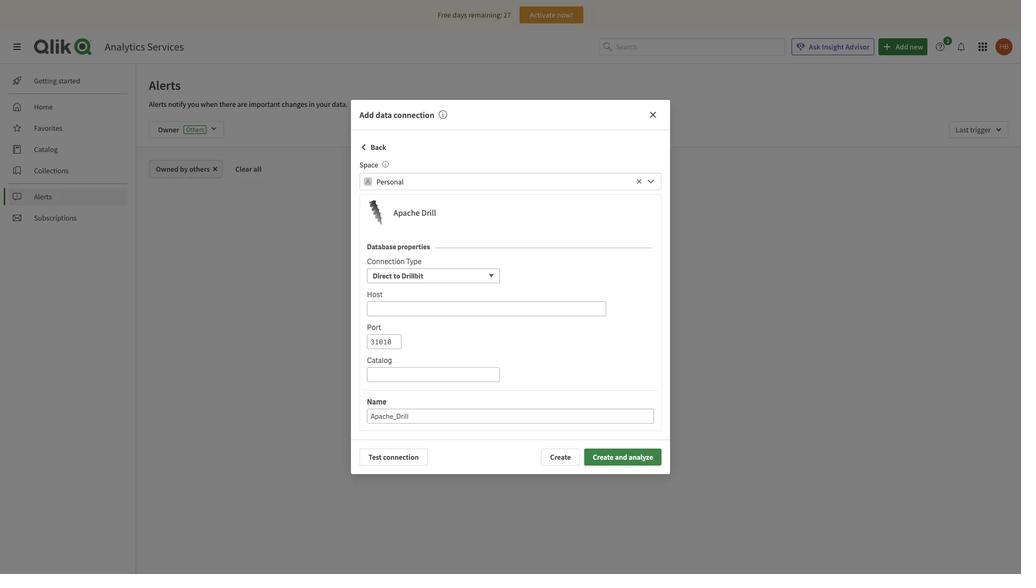 Task type: vqa. For each thing, say whether or not it's contained in the screenshot.
Rename button
no



Task type: locate. For each thing, give the bounding box(es) containing it.
1 vertical spatial you
[[556, 302, 567, 312]]

you left when
[[188, 100, 199, 109]]

changes
[[282, 100, 308, 109]]

1 horizontal spatial create
[[593, 453, 614, 462]]

create
[[551, 453, 571, 462], [593, 453, 614, 462]]

are inside try adjusting your search or filters to find what you are looking for.
[[569, 302, 579, 312]]

2 vertical spatial alerts
[[34, 192, 52, 202]]

last trigger image
[[949, 121, 1009, 138]]

0 horizontal spatial you
[[188, 100, 199, 109]]

create inside button
[[593, 453, 614, 462]]

your inside try adjusting your search or filters to find what you are looking for.
[[555, 292, 569, 301]]

subscriptions link
[[9, 210, 128, 227]]

analytics services
[[105, 40, 184, 53]]

analyze
[[629, 453, 653, 462]]

0 horizontal spatial create
[[551, 453, 571, 462]]

activate now!
[[530, 10, 573, 20]]

alerts up subscriptions
[[34, 192, 52, 202]]

what
[[642, 292, 657, 301]]

0 vertical spatial are
[[237, 100, 247, 109]]

create and analyze
[[593, 453, 653, 462]]

or
[[593, 292, 599, 301]]

to
[[620, 292, 626, 301]]

0 horizontal spatial your
[[316, 100, 331, 109]]

create for create
[[551, 453, 571, 462]]

1 horizontal spatial your
[[555, 292, 569, 301]]

1 horizontal spatial you
[[556, 302, 567, 312]]

connection
[[394, 110, 435, 120], [383, 453, 419, 462]]

1 horizontal spatial are
[[569, 302, 579, 312]]

you left looking
[[556, 302, 567, 312]]

owned by others
[[156, 164, 210, 174]]

now!
[[557, 10, 573, 20]]

searchbar element
[[599, 38, 786, 56]]

space
[[360, 160, 378, 170]]

create for create and analyze
[[593, 453, 614, 462]]

add
[[360, 110, 374, 120]]

test connection button
[[360, 449, 428, 466]]

close sidebar menu image
[[13, 43, 21, 51]]

alerts link
[[9, 188, 128, 205]]

are down search
[[569, 302, 579, 312]]

advisor
[[846, 42, 870, 52]]

choose the space to which you would like to add this connection. a space allows you to share and control access to items. tooltip
[[378, 160, 389, 170]]

add data connection dialog
[[351, 100, 670, 475]]

back
[[371, 143, 386, 152]]

test
[[369, 453, 382, 462]]

alerts
[[149, 77, 181, 93], [149, 100, 167, 109], [34, 192, 52, 202]]

1 vertical spatial are
[[569, 302, 579, 312]]

you
[[188, 100, 199, 109], [556, 302, 567, 312]]

try adjusting your search or filters to find what you are looking for.
[[513, 292, 657, 312]]

home
[[34, 102, 53, 112]]

are
[[237, 100, 247, 109], [569, 302, 579, 312]]

connection inside button
[[383, 453, 419, 462]]

alerts up notify
[[149, 77, 181, 93]]

getting
[[34, 76, 57, 86]]

27
[[504, 10, 511, 20]]

apache
[[394, 208, 420, 218]]

connection right test at the bottom
[[383, 453, 419, 462]]

your left search
[[555, 292, 569, 301]]

filters
[[601, 292, 619, 301]]

all
[[254, 164, 261, 174]]

try
[[513, 292, 523, 301]]

your right in
[[316, 100, 331, 109]]

0 horizontal spatial are
[[237, 100, 247, 109]]

navigation pane element
[[0, 68, 136, 231]]

back button
[[360, 139, 386, 156]]

1 vertical spatial connection
[[383, 453, 419, 462]]

1 create from the left
[[551, 453, 571, 462]]

2 create from the left
[[593, 453, 614, 462]]

data
[[376, 110, 392, 120]]

alerts left notify
[[149, 100, 167, 109]]

ask
[[809, 42, 821, 52]]

connection right data
[[394, 110, 435, 120]]

when
[[201, 100, 218, 109]]

your
[[316, 100, 331, 109], [555, 292, 569, 301]]

important
[[249, 100, 280, 109]]

subscriptions
[[34, 213, 77, 223]]

are right there on the left
[[237, 100, 247, 109]]

1 vertical spatial your
[[555, 292, 569, 301]]

others
[[189, 164, 210, 174]]

collections
[[34, 166, 69, 176]]

ask insight advisor
[[809, 42, 870, 52]]

create inside button
[[551, 453, 571, 462]]



Task type: describe. For each thing, give the bounding box(es) containing it.
clear all
[[235, 164, 261, 174]]

home link
[[9, 98, 128, 115]]

you inside try adjusting your search or filters to find what you are looking for.
[[556, 302, 567, 312]]

adjusting
[[525, 292, 554, 301]]

favorites
[[34, 123, 62, 133]]

collections link
[[9, 162, 128, 179]]

search
[[571, 292, 591, 301]]

activate now! link
[[520, 6, 584, 23]]

0 vertical spatial your
[[316, 100, 331, 109]]

1 vertical spatial alerts
[[149, 100, 167, 109]]

create button
[[541, 449, 580, 466]]

create and analyze button
[[585, 449, 662, 466]]

data.
[[332, 100, 348, 109]]

apache drill
[[394, 208, 436, 218]]

looking
[[580, 302, 603, 312]]

free days remaining: 27
[[438, 10, 511, 20]]

activate
[[530, 10, 556, 20]]

in
[[309, 100, 315, 109]]

owned by others button
[[149, 160, 223, 178]]

alerts notify you when there are important changes in your data.
[[149, 100, 348, 109]]

remaining:
[[469, 10, 502, 20]]

and
[[615, 453, 628, 462]]

catalog link
[[9, 141, 128, 158]]

getting started
[[34, 76, 80, 86]]

free
[[438, 10, 451, 20]]

find
[[628, 292, 640, 301]]

choose the space to which you would like to add this connection. a space allows you to share and control access to items. image
[[383, 161, 389, 168]]

notify
[[168, 100, 186, 109]]

ask insight advisor button
[[792, 38, 875, 55]]

0 vertical spatial you
[[188, 100, 199, 109]]

apache drill image
[[363, 200, 388, 226]]

there
[[219, 100, 236, 109]]

services
[[147, 40, 184, 53]]

insight
[[822, 42, 844, 52]]

drill
[[422, 208, 436, 218]]

catalog
[[34, 145, 58, 154]]

test connection
[[369, 453, 419, 462]]

Search text field
[[616, 38, 786, 56]]

0 vertical spatial connection
[[394, 110, 435, 120]]

days
[[453, 10, 467, 20]]

analytics
[[105, 40, 145, 53]]

alerts inside navigation pane element
[[34, 192, 52, 202]]

clear
[[235, 164, 252, 174]]

favorites link
[[9, 120, 128, 137]]

0 vertical spatial alerts
[[149, 77, 181, 93]]

for.
[[605, 302, 615, 312]]

owned
[[156, 164, 179, 174]]

getting started link
[[9, 72, 128, 89]]

add data connection
[[360, 110, 435, 120]]

started
[[58, 76, 80, 86]]

by
[[180, 164, 188, 174]]

clear all button
[[227, 160, 270, 178]]

analytics services element
[[105, 40, 184, 53]]

Space text field
[[377, 173, 634, 190]]

filters region
[[136, 113, 1022, 147]]



